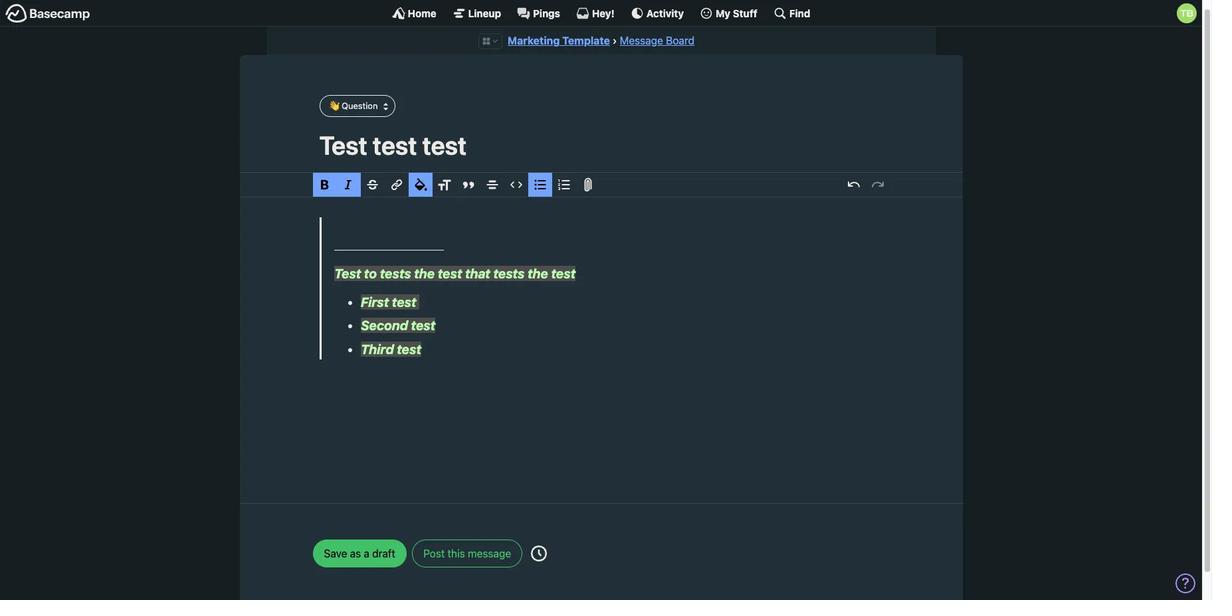 Task type: locate. For each thing, give the bounding box(es) containing it.
test for third test
[[397, 342, 421, 357]]

my stuff
[[716, 7, 758, 19]]

marketing
[[508, 35, 560, 47]]

template
[[563, 35, 610, 47]]

0 horizontal spatial the
[[414, 266, 435, 281]]

post this message
[[424, 548, 511, 560]]

tim burton image
[[1177, 3, 1197, 23]]

question
[[342, 100, 378, 111]]

👋
[[329, 100, 339, 111]]

post
[[424, 548, 445, 560]]

›
[[613, 35, 617, 47]]

activity
[[647, 7, 684, 19]]

test for first test
[[392, 294, 417, 310]]

tests
[[380, 266, 411, 281], [494, 266, 525, 281]]

tests right the that
[[494, 266, 525, 281]]

0 horizontal spatial tests
[[380, 266, 411, 281]]

tests right to
[[380, 266, 411, 281]]

that
[[465, 266, 491, 281]]

test
[[438, 266, 462, 281], [551, 266, 576, 281], [392, 294, 417, 310], [411, 318, 436, 333], [397, 342, 421, 357]]

the right the that
[[528, 266, 548, 281]]

👋 question
[[329, 100, 378, 111]]

this
[[448, 548, 465, 560]]

1 horizontal spatial the
[[528, 266, 548, 281]]

pings
[[533, 7, 560, 19]]

hey!
[[592, 7, 615, 19]]

message
[[468, 548, 511, 560]]

1 horizontal spatial tests
[[494, 266, 525, 281]]

draft
[[372, 548, 396, 560]]

activity link
[[631, 7, 684, 20]]

2 tests from the left
[[494, 266, 525, 281]]

the
[[414, 266, 435, 281], [528, 266, 548, 281]]

test for second test
[[411, 318, 436, 333]]

the up first test
[[414, 266, 435, 281]]

home
[[408, 7, 437, 19]]



Task type: vqa. For each thing, say whether or not it's contained in the screenshot.
Making
no



Task type: describe. For each thing, give the bounding box(es) containing it.
test
[[335, 266, 361, 281]]

my stuff button
[[700, 7, 758, 20]]

schedule this to post later image
[[531, 546, 547, 562]]

pings button
[[517, 7, 560, 20]]

second test
[[361, 318, 436, 333]]

a
[[364, 548, 370, 560]]

main element
[[0, 0, 1203, 27]]

save as a draft button
[[313, 540, 407, 568]]

› message board
[[613, 35, 695, 47]]

Type a title… text field
[[319, 130, 883, 160]]

lineup
[[469, 7, 501, 19]]

switch accounts image
[[5, 3, 90, 24]]

my
[[716, 7, 731, 19]]

save as a draft
[[324, 548, 396, 560]]

post this message button
[[412, 540, 523, 568]]

hey! button
[[576, 7, 615, 20]]

to
[[364, 266, 377, 281]]

find button
[[774, 7, 811, 20]]

lineup link
[[453, 7, 501, 20]]

message board link
[[620, 35, 695, 47]]

as
[[350, 548, 361, 560]]

first
[[361, 294, 389, 310]]

third
[[361, 342, 394, 357]]

marketing template link
[[508, 35, 610, 47]]

stuff
[[733, 7, 758, 19]]

marketing template
[[508, 35, 610, 47]]

1 the from the left
[[414, 266, 435, 281]]

test to tests the test that tests the test
[[335, 266, 576, 281]]

Write away… text field
[[280, 198, 923, 487]]

home link
[[392, 7, 437, 20]]

first test
[[361, 294, 420, 310]]

save
[[324, 548, 347, 560]]

2 the from the left
[[528, 266, 548, 281]]

message
[[620, 35, 664, 47]]

1 tests from the left
[[380, 266, 411, 281]]

find
[[790, 7, 811, 19]]

third test
[[361, 342, 421, 357]]

second
[[361, 318, 408, 333]]

board
[[666, 35, 695, 47]]

👋 question button
[[319, 95, 396, 117]]



